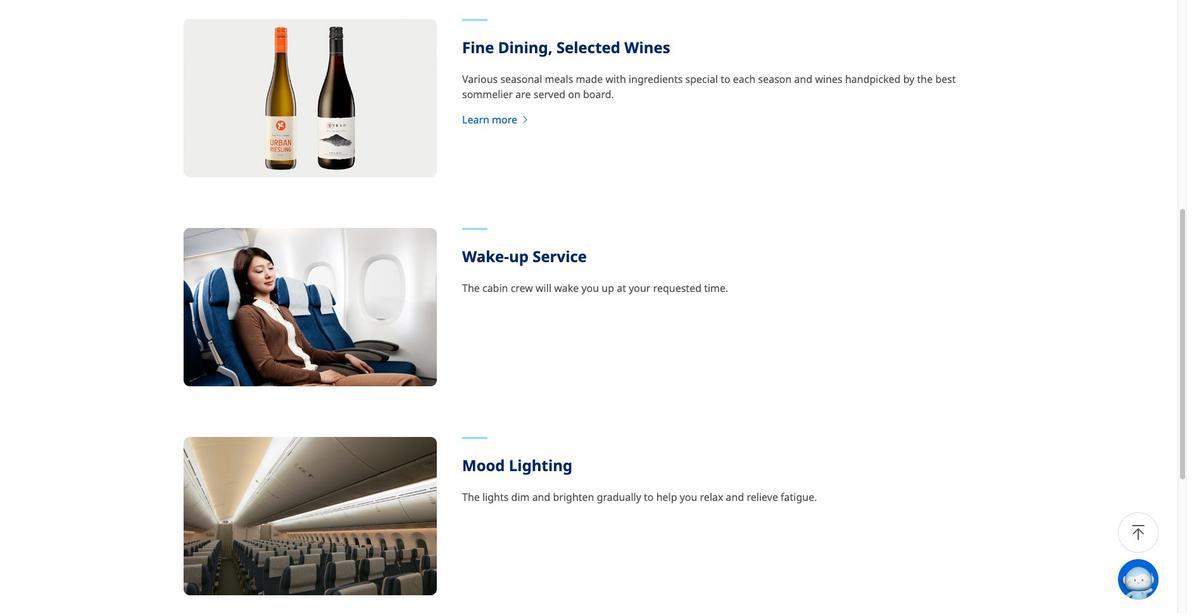 Task type: describe. For each thing, give the bounding box(es) containing it.
learn more
[[463, 113, 518, 127]]

fine
[[463, 37, 494, 58]]

lighting
[[509, 455, 573, 476]]

with
[[606, 72, 626, 86]]

by
[[904, 72, 915, 86]]

1 vertical spatial you
[[680, 490, 698, 504]]

selected
[[557, 37, 621, 58]]

wake-up service
[[463, 246, 587, 267]]

mood
[[463, 455, 505, 476]]

gradually
[[597, 490, 642, 504]]

and for fine dining, selected wines
[[795, 72, 813, 86]]

brighten
[[553, 490, 595, 504]]

more
[[492, 113, 518, 127]]

dining,
[[498, 37, 553, 58]]

0 horizontal spatial and
[[533, 490, 551, 504]]

season
[[759, 72, 792, 86]]

the for wake-up service
[[463, 281, 480, 295]]

wines
[[625, 37, 671, 58]]

fatigue.
[[781, 490, 818, 504]]

ingredients
[[629, 72, 683, 86]]

fine dining, selected wines
[[463, 37, 671, 58]]

each
[[734, 72, 756, 86]]

and for mood lighting
[[726, 490, 745, 504]]

crew
[[511, 281, 533, 295]]

handpicked
[[846, 72, 901, 86]]

chat
[[1159, 574, 1179, 586]]

various
[[463, 72, 498, 86]]

mood lighting
[[463, 455, 573, 476]]

sommelier
[[463, 88, 513, 101]]

wake
[[554, 281, 579, 295]]

learn
[[463, 113, 490, 127]]

cabin
[[483, 281, 508, 295]]

learn more link
[[463, 112, 530, 127]]

the lights dim and brighten gradually to help you relax and relieve fatigue.
[[463, 490, 818, 504]]

at
[[617, 281, 627, 295]]

relieve
[[747, 490, 779, 504]]

seasonal
[[501, 72, 543, 86]]



Task type: locate. For each thing, give the bounding box(es) containing it.
meals
[[545, 72, 574, 86]]

1 the from the top
[[463, 281, 480, 295]]

board.
[[583, 88, 614, 101]]

the left lights on the bottom left
[[463, 490, 480, 504]]

time.
[[705, 281, 729, 295]]

0 horizontal spatial to
[[644, 490, 654, 504]]

are
[[516, 88, 531, 101]]

lights
[[483, 490, 509, 504]]

1 vertical spatial to
[[644, 490, 654, 504]]

1 horizontal spatial you
[[680, 490, 698, 504]]

the left the 'cabin'
[[463, 281, 480, 295]]

chat w
[[1159, 574, 1188, 586]]

to left the each
[[721, 72, 731, 86]]

requested
[[654, 281, 702, 295]]

2 the from the top
[[463, 490, 480, 504]]

wake-
[[463, 246, 509, 267]]

the
[[918, 72, 933, 86]]

to inside various seasonal meals made with ingredients special to each season and wines handpicked by the best sommelier are served on board.
[[721, 72, 731, 86]]

you
[[582, 281, 599, 295], [680, 490, 698, 504]]

1 horizontal spatial to
[[721, 72, 731, 86]]

1 horizontal spatial up
[[602, 281, 615, 295]]

1 horizontal spatial and
[[726, 490, 745, 504]]

and right relax
[[726, 490, 745, 504]]

best
[[936, 72, 956, 86]]

dim
[[512, 490, 530, 504]]

0 vertical spatial up
[[509, 246, 529, 267]]

0 vertical spatial the
[[463, 281, 480, 295]]

the
[[463, 281, 480, 295], [463, 490, 480, 504]]

and
[[795, 72, 813, 86], [533, 490, 551, 504], [726, 490, 745, 504]]

0 vertical spatial to
[[721, 72, 731, 86]]

w
[[1181, 574, 1188, 586]]

the for mood lighting
[[463, 490, 480, 504]]

and right dim
[[533, 490, 551, 504]]

up
[[509, 246, 529, 267], [602, 281, 615, 295]]

up up crew
[[509, 246, 529, 267]]

various seasonal meals made with ingredients special to each season and wines handpicked by the best sommelier are served on board.
[[463, 72, 956, 101]]

0 horizontal spatial you
[[582, 281, 599, 295]]

2 horizontal spatial and
[[795, 72, 813, 86]]

you right help
[[680, 490, 698, 504]]

up left at
[[602, 281, 615, 295]]

on
[[568, 88, 581, 101]]

0 horizontal spatial up
[[509, 246, 529, 267]]

to
[[721, 72, 731, 86], [644, 490, 654, 504]]

chat w link
[[1119, 559, 1188, 600]]

served
[[534, 88, 566, 101]]

service
[[533, 246, 587, 267]]

to left help
[[644, 490, 654, 504]]

the cabin crew will wake you up at your requested time.
[[463, 281, 729, 295]]

you right wake on the top left of the page
[[582, 281, 599, 295]]

made
[[576, 72, 603, 86]]

relax
[[700, 490, 724, 504]]

help
[[657, 490, 678, 504]]

special
[[686, 72, 718, 86]]

will
[[536, 281, 552, 295]]

and inside various seasonal meals made with ingredients special to each season and wines handpicked by the best sommelier are served on board.
[[795, 72, 813, 86]]

and left "wines"
[[795, 72, 813, 86]]

1 vertical spatial the
[[463, 490, 480, 504]]

1 vertical spatial up
[[602, 281, 615, 295]]

0 vertical spatial you
[[582, 281, 599, 295]]

your
[[629, 281, 651, 295]]

wines
[[816, 72, 843, 86]]



Task type: vqa. For each thing, say whether or not it's contained in the screenshot.
At
yes



